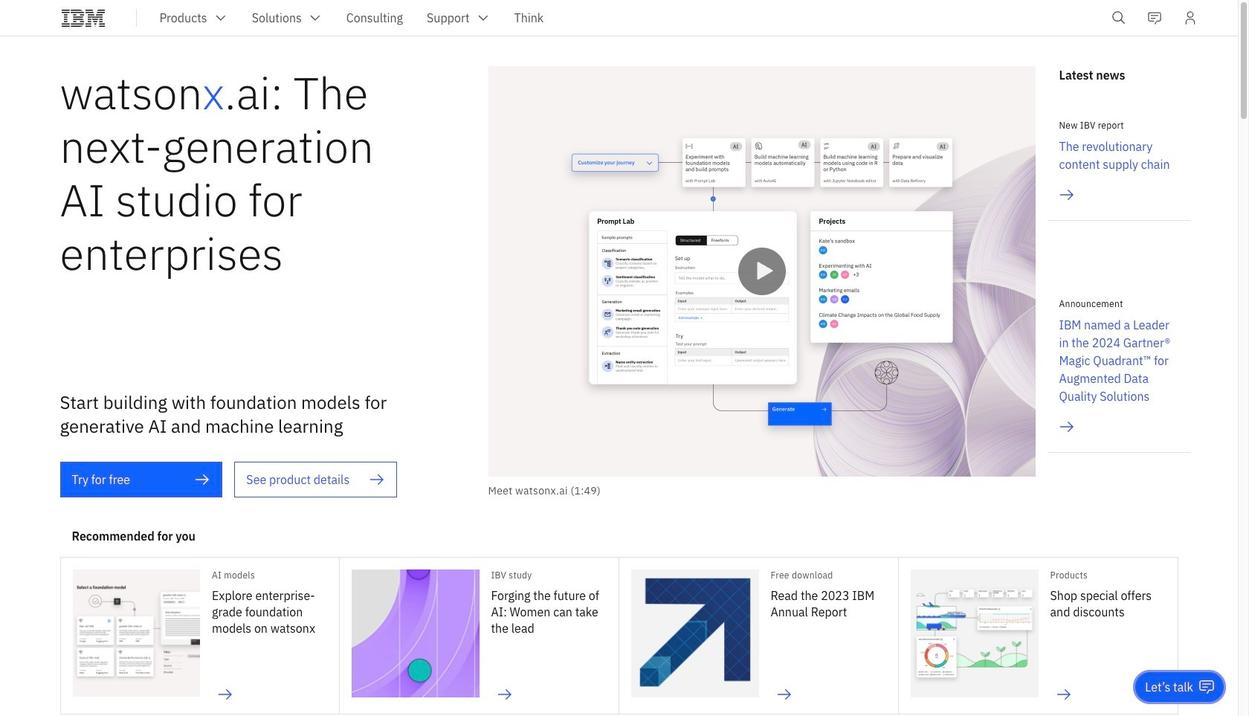 Task type: describe. For each thing, give the bounding box(es) containing it.
let's talk element
[[1146, 679, 1194, 695]]



